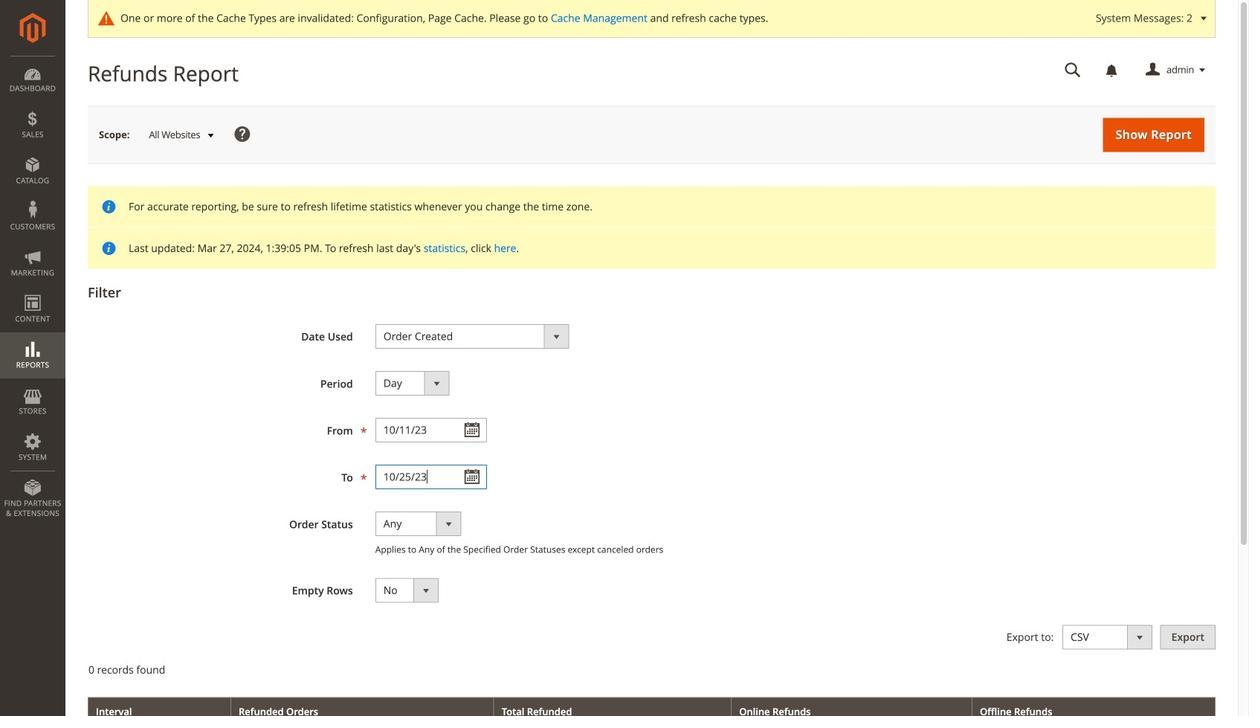Task type: vqa. For each thing, say whether or not it's contained in the screenshot.
menu
no



Task type: locate. For each thing, give the bounding box(es) containing it.
menu bar
[[0, 56, 65, 526]]

None text field
[[375, 418, 487, 443]]

None text field
[[375, 465, 487, 489]]



Task type: describe. For each thing, give the bounding box(es) containing it.
magento admin panel image
[[20, 13, 46, 43]]



